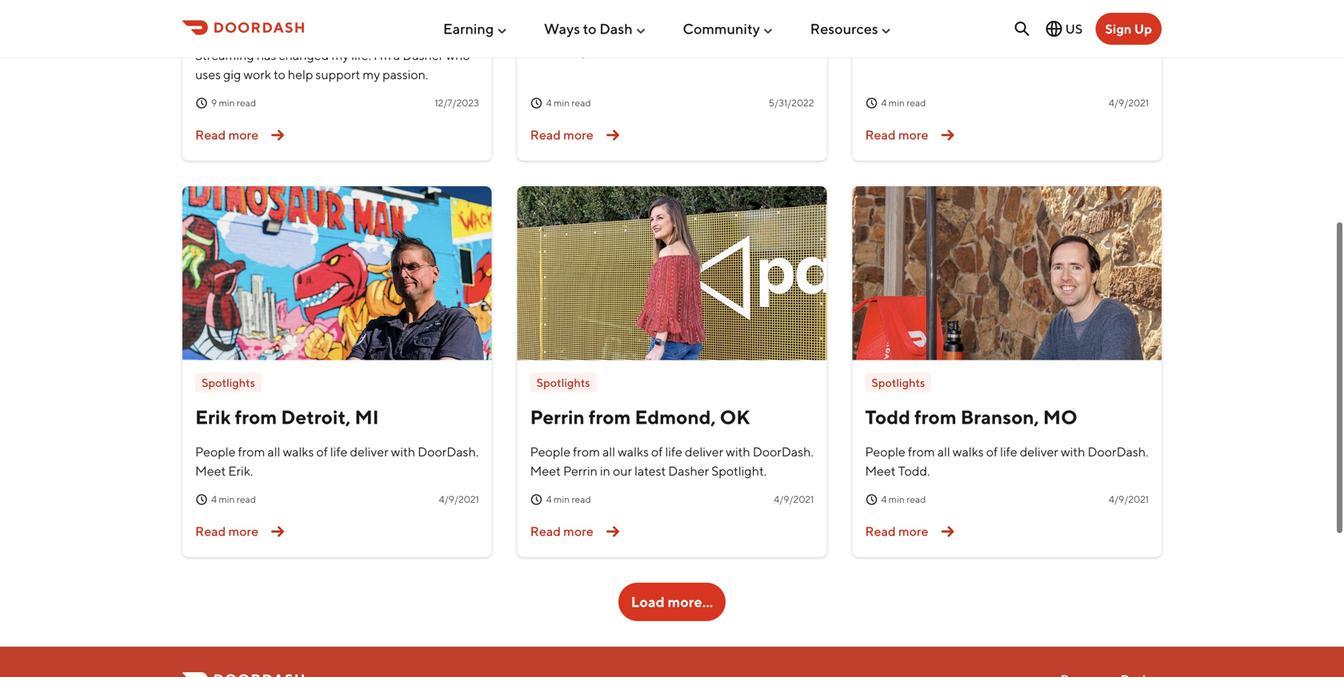 Task type: locate. For each thing, give the bounding box(es) containing it.
min for 12/7/2023 arrow right icon
[[219, 97, 235, 108]]

1 horizontal spatial dash
[[599, 20, 633, 37]]

d'shea.
[[898, 43, 941, 58]]

1 horizontal spatial i
[[281, 0, 288, 8]]

0 horizontal spatial i
[[195, 0, 202, 8]]

erik from detroit, mi
[[195, 406, 379, 429]]

from for todd from branson, mo
[[914, 406, 957, 429]]

0 vertical spatial my
[[331, 48, 349, 63]]

dx spotlight perrinduncan1 image
[[517, 186, 827, 360]]

1 horizontal spatial spotlights
[[537, 376, 590, 389]]

doordash. inside people from all walks of life deliver with doordash. meet todd.
[[1088, 444, 1149, 460]]

people inside people from all walks of life deliver with doordash. meet erik.
[[195, 444, 236, 460]]

all inside people from all walks of life deliver with doordash. meet özgür.
[[603, 24, 615, 39]]

life up 'latest'
[[665, 444, 682, 460]]

all for erik from detroit, mi
[[268, 444, 280, 460]]

all inside people from all walks of life deliver with doordash. meet todd.
[[938, 444, 950, 460]]

1 horizontal spatial to
[[583, 20, 597, 37]]

read more for arrow right image for perrin from edmond, ok
[[530, 524, 594, 539]]

arrow right image
[[265, 122, 291, 148], [600, 122, 626, 148], [265, 519, 291, 545]]

mo
[[1043, 406, 1078, 429]]

spotlights for todd
[[872, 376, 925, 389]]

stream:
[[332, 0, 401, 8]]

arrow right image for 5/31/2022
[[600, 122, 626, 148]]

0 vertical spatial to
[[583, 20, 597, 37]]

life inside people from all walks of life deliver with doordash. meet perrin in our latest dasher spotlight.
[[665, 444, 682, 460]]

of
[[651, 24, 663, 39], [986, 24, 998, 39], [316, 444, 328, 460], [651, 444, 663, 460], [986, 444, 998, 460]]

creator
[[274, 9, 343, 32]]

1 vertical spatial dasher
[[668, 464, 709, 479]]

doordash. inside people from all walks of life deliver with doordash. meet özgür.
[[753, 24, 814, 39]]

load more... button
[[618, 583, 726, 622]]

3 spotlights link from the left
[[865, 373, 932, 393]]

deliver for todd from branson, mo
[[1020, 444, 1058, 460]]

people
[[530, 24, 571, 39], [865, 24, 906, 39], [195, 444, 236, 460], [530, 444, 571, 460], [865, 444, 906, 460]]

with inside people from all walks of life deliver with doordash. meet erik.
[[391, 444, 415, 460]]

i
[[195, 0, 202, 8], [281, 0, 288, 8]]

meet up chrissyhq
[[405, 0, 452, 8]]

of inside people from all walks of life deliver with doordash. meet perrin in our latest dasher spotlight.
[[651, 444, 663, 460]]

people from all walks of life deliver with doordash. meet d'shea.
[[865, 24, 1149, 58]]

meet left the d'shea.
[[865, 43, 896, 58]]

to left help
[[274, 67, 285, 82]]

meet
[[405, 0, 452, 8], [530, 43, 561, 58], [865, 43, 896, 58], [195, 464, 226, 479], [530, 464, 561, 479], [865, 464, 896, 479]]

of up 'latest'
[[651, 444, 663, 460]]

of inside people from all walks of life deliver with doordash. meet todd.
[[986, 444, 998, 460]]

with for erik from detroit, mi
[[391, 444, 415, 460]]

of inside people from all walks of life deliver with doordash. meet d'shea.
[[986, 24, 998, 39]]

min for arrow right image for perrin from edmond, ok
[[554, 494, 570, 505]]

todd
[[865, 406, 911, 429]]

with inside people from all walks of life deliver with doordash. meet d'shea.
[[1061, 24, 1085, 39]]

streaming
[[195, 48, 254, 63]]

read for 4/9/2021 arrow right icon
[[237, 494, 256, 505]]

deliver inside people from all walks of life deliver with doordash. meet erik.
[[350, 444, 389, 460]]

4/9/2021 for perrin from edmond, ok
[[774, 494, 814, 505]]

doordash. inside people from all walks of life deliver with doordash. meet d'shea.
[[1088, 24, 1149, 39]]

arrow right image for todd from branson, mo
[[935, 519, 961, 545]]

perrin
[[530, 406, 585, 429], [563, 464, 598, 479]]

meet down ways at the left top of the page
[[530, 43, 561, 58]]

0 vertical spatial dasher
[[403, 48, 443, 63]]

1 horizontal spatial my
[[363, 67, 380, 82]]

dasher right 'latest'
[[668, 464, 709, 479]]

to
[[583, 20, 597, 37], [274, 67, 285, 82]]

from for people from all walks of life deliver with doordash. meet özgür.
[[573, 24, 600, 39]]

read more for 12/7/2023 arrow right icon
[[195, 127, 259, 143]]

min for arrow right icon corresponding to 5/31/2022
[[554, 97, 570, 108]]

life.
[[351, 48, 371, 63]]

0 horizontal spatial spotlights
[[202, 376, 255, 389]]

all inside people from all walks of life deliver with doordash. meet d'shea.
[[938, 24, 950, 39]]

dasher up the passion.
[[403, 48, 443, 63]]

4/9/2021 for erik from detroit, mi
[[439, 494, 479, 505]]

2 spotlights from the left
[[537, 376, 590, 389]]

1 i from the left
[[195, 0, 202, 8]]

all inside people from all walks of life deliver with doordash. meet erik.
[[268, 444, 280, 460]]

life
[[665, 24, 682, 39], [1000, 24, 1017, 39], [330, 444, 348, 460], [665, 444, 682, 460], [1000, 444, 1017, 460]]

1 spotlights from the left
[[202, 376, 255, 389]]

of right ways to dash link
[[651, 24, 663, 39]]

doordash. inside people from all walks of life deliver with doordash. meet erik.
[[418, 444, 479, 460]]

my down "life."
[[363, 67, 380, 82]]

people inside people from all walks of life deliver with doordash. meet perrin in our latest dasher spotlight.
[[530, 444, 571, 460]]

4 min read
[[546, 97, 591, 108], [881, 97, 926, 108], [211, 494, 256, 505], [546, 494, 591, 505], [881, 494, 926, 505]]

life down detroit,
[[330, 444, 348, 460]]

uses
[[195, 67, 221, 82]]

meet inside "i dash so i can stream: meet content creator chrissyhq"
[[405, 0, 452, 8]]

arrow right image for 4/9/2021
[[265, 519, 291, 545]]

arrow right image
[[935, 122, 961, 148], [600, 519, 626, 545], [935, 519, 961, 545]]

of down detroit,
[[316, 444, 328, 460]]

streaming has changed my life. i'm a dasher who uses gig work to help support my passion.
[[195, 48, 470, 82]]

doordash. inside people from all walks of life deliver with doordash. meet perrin in our latest dasher spotlight.
[[753, 444, 814, 460]]

all up the d'shea.
[[938, 24, 950, 39]]

life left community
[[665, 24, 682, 39]]

changed
[[279, 48, 329, 63]]

meet inside people from all walks of life deliver with doordash. meet d'shea.
[[865, 43, 896, 58]]

meet left 'todd.'
[[865, 464, 896, 479]]

help
[[288, 67, 313, 82]]

read for 12/7/2023 arrow right icon
[[195, 127, 226, 143]]

life for perrin from edmond, ok
[[665, 444, 682, 460]]

perrin from edmond, ok
[[530, 406, 750, 429]]

meet inside people from all walks of life deliver with doordash. meet todd.
[[865, 464, 896, 479]]

my
[[331, 48, 349, 63], [363, 67, 380, 82]]

erik.
[[228, 464, 253, 479]]

min
[[219, 97, 235, 108], [554, 97, 570, 108], [889, 97, 905, 108], [219, 494, 235, 505], [554, 494, 570, 505], [889, 494, 905, 505]]

deliver inside people from all walks of life deliver with doordash. meet todd.
[[1020, 444, 1058, 460]]

life for erik from detroit, mi
[[330, 444, 348, 460]]

mi
[[355, 406, 379, 429]]

meet for people from all walks of life deliver with doordash. meet todd.
[[865, 464, 896, 479]]

life left globe line icon
[[1000, 24, 1017, 39]]

4/9/2021 for todd from branson, mo
[[1109, 494, 1149, 505]]

from for people from all walks of life deliver with doordash. meet d'shea.
[[908, 24, 935, 39]]

4
[[546, 97, 552, 108], [881, 97, 887, 108], [211, 494, 217, 505], [546, 494, 552, 505], [881, 494, 887, 505]]

2 i from the left
[[281, 0, 288, 8]]

of down branson,
[[986, 444, 998, 460]]

2 horizontal spatial spotlights link
[[865, 373, 932, 393]]

more
[[228, 127, 259, 143], [563, 127, 594, 143], [898, 127, 928, 143], [228, 524, 259, 539], [563, 524, 594, 539], [898, 524, 928, 539]]

life inside people from all walks of life deliver with doordash. meet todd.
[[1000, 444, 1017, 460]]

read for arrow right image for perrin from edmond, ok
[[572, 494, 591, 505]]

sign
[[1105, 21, 1132, 36]]

spotlights link for todd
[[865, 373, 932, 393]]

i right so
[[281, 0, 288, 8]]

0 horizontal spatial to
[[274, 67, 285, 82]]

from inside people from all walks of life deliver with doordash. meet perrin in our latest dasher spotlight.
[[573, 444, 600, 460]]

from inside people from all walks of life deliver with doordash. meet d'shea.
[[908, 24, 935, 39]]

read for arrow right icon corresponding to 5/31/2022
[[530, 127, 561, 143]]

read
[[195, 127, 226, 143], [530, 127, 561, 143], [865, 127, 896, 143], [195, 524, 226, 539], [530, 524, 561, 539], [865, 524, 896, 539]]

1 vertical spatial dash
[[599, 20, 633, 37]]

of inside people from all walks of life deliver with doordash. meet erik.
[[316, 444, 328, 460]]

meet inside people from all walks of life deliver with doordash. meet özgür.
[[530, 43, 561, 58]]

spotlight.
[[712, 464, 767, 479]]

from inside people from all walks of life deliver with doordash. meet özgür.
[[573, 24, 600, 39]]

walks inside people from all walks of life deliver with doordash. meet d'shea.
[[953, 24, 984, 39]]

dash up özgür.
[[599, 20, 633, 37]]

all inside people from all walks of life deliver with doordash. meet perrin in our latest dasher spotlight.
[[603, 444, 615, 460]]

with
[[726, 24, 750, 39], [1061, 24, 1085, 39], [391, 444, 415, 460], [726, 444, 750, 460], [1061, 444, 1085, 460]]

1 horizontal spatial spotlights link
[[530, 373, 597, 393]]

meet inside people from all walks of life deliver with doordash. meet erik.
[[195, 464, 226, 479]]

12/7/2023
[[435, 97, 479, 108]]

doordash. for todd from branson, mo
[[1088, 444, 1149, 460]]

walks inside people from all walks of life deliver with doordash. meet erik.
[[283, 444, 314, 460]]

time line image for erik from detroit, mi
[[195, 494, 208, 506]]

more...
[[668, 594, 713, 611]]

0 vertical spatial perrin
[[530, 406, 585, 429]]

4 min read for todd from branson, mo
[[881, 494, 926, 505]]

1 horizontal spatial dasher
[[668, 464, 709, 479]]

dx beyondthedash erik2 image
[[182, 186, 492, 360]]

meet inside people from all walks of life deliver with doordash. meet perrin in our latest dasher spotlight.
[[530, 464, 561, 479]]

0 vertical spatial dash
[[205, 0, 251, 8]]

doordash.
[[753, 24, 814, 39], [1088, 24, 1149, 39], [418, 444, 479, 460], [753, 444, 814, 460], [1088, 444, 1149, 460]]

people from all walks of life deliver with doordash. meet özgür.
[[530, 24, 814, 58]]

deliver for perrin from edmond, ok
[[685, 444, 724, 460]]

dash inside "i dash so i can stream: meet content creator chrissyhq"
[[205, 0, 251, 8]]

3 spotlights from the left
[[872, 376, 925, 389]]

walks for todd from branson, mo
[[953, 444, 984, 460]]

to up özgür.
[[583, 20, 597, 37]]

all down the todd from branson, mo at right
[[938, 444, 950, 460]]

dasher
[[403, 48, 443, 63], [668, 464, 709, 479]]

spotlights
[[202, 376, 255, 389], [537, 376, 590, 389], [872, 376, 925, 389]]

0 horizontal spatial dash
[[205, 0, 251, 8]]

walks inside people from all walks of life deliver with doordash. meet perrin in our latest dasher spotlight.
[[618, 444, 649, 460]]

all down erik from detroit, mi
[[268, 444, 280, 460]]

life down branson,
[[1000, 444, 1017, 460]]

doordash. for erik from detroit, mi
[[418, 444, 479, 460]]

people inside people from all walks of life deliver with doordash. meet d'shea.
[[865, 24, 906, 39]]

dasher inside streaming has changed my life. i'm a dasher who uses gig work to help support my passion.
[[403, 48, 443, 63]]

dash up content
[[205, 0, 251, 8]]

meet left in
[[530, 464, 561, 479]]

chrissyhq
[[347, 9, 444, 32]]

1 vertical spatial perrin
[[563, 464, 598, 479]]

people inside people from all walks of life deliver with doordash. meet todd.
[[865, 444, 906, 460]]

with for todd from branson, mo
[[1061, 444, 1085, 460]]

read
[[237, 97, 256, 108], [572, 97, 591, 108], [907, 97, 926, 108], [237, 494, 256, 505], [572, 494, 591, 505], [907, 494, 926, 505]]

people for todd from branson, mo
[[865, 444, 906, 460]]

branson,
[[961, 406, 1039, 429]]

all
[[603, 24, 615, 39], [938, 24, 950, 39], [268, 444, 280, 460], [603, 444, 615, 460], [938, 444, 950, 460]]

0 horizontal spatial dasher
[[403, 48, 443, 63]]

spotlights link for perrin
[[530, 373, 597, 393]]

read more
[[195, 127, 259, 143], [530, 127, 594, 143], [865, 127, 928, 143], [195, 524, 259, 539], [530, 524, 594, 539], [865, 524, 928, 539]]

1 vertical spatial to
[[274, 67, 285, 82]]

meet for people from all walks of life deliver with doordash. meet özgür.
[[530, 43, 561, 58]]

spotlights link
[[195, 373, 262, 393], [530, 373, 597, 393], [865, 373, 932, 393]]

with inside people from all walks of life deliver with doordash. meet todd.
[[1061, 444, 1085, 460]]

meet left erik.
[[195, 464, 226, 479]]

1 vertical spatial my
[[363, 67, 380, 82]]

deliver
[[685, 24, 724, 39], [1020, 24, 1058, 39], [350, 444, 389, 460], [685, 444, 724, 460], [1020, 444, 1058, 460]]

4 for todd from branson, mo
[[881, 494, 887, 505]]

4/9/2021
[[1109, 97, 1149, 108], [439, 494, 479, 505], [774, 494, 814, 505], [1109, 494, 1149, 505]]

all for todd from branson, mo
[[938, 444, 950, 460]]

4 for erik from detroit, mi
[[211, 494, 217, 505]]

from inside people from all walks of life deliver with doordash. meet erik.
[[238, 444, 265, 460]]

walks for perrin from edmond, ok
[[618, 444, 649, 460]]

from for erik from detroit, mi
[[235, 406, 277, 429]]

2 horizontal spatial spotlights
[[872, 376, 925, 389]]

dash
[[205, 0, 251, 8], [599, 20, 633, 37]]

2 spotlights link from the left
[[530, 373, 597, 393]]

1 spotlights link from the left
[[195, 373, 262, 393]]

people inside people from all walks of life deliver with doordash. meet özgür.
[[530, 24, 571, 39]]

people from all walks of life deliver with doordash. meet todd.
[[865, 444, 1149, 479]]

earning link
[[443, 14, 508, 44]]

read for arrow right image for perrin from edmond, ok
[[530, 524, 561, 539]]

deliver inside people from all walks of life deliver with doordash. meet perrin in our latest dasher spotlight.
[[685, 444, 724, 460]]

life inside people from all walks of life deliver with doordash. meet erik.
[[330, 444, 348, 460]]

all right ways at the left top of the page
[[603, 24, 615, 39]]

0 horizontal spatial my
[[331, 48, 349, 63]]

walks inside people from all walks of life deliver with doordash. meet todd.
[[953, 444, 984, 460]]

from
[[573, 24, 600, 39], [908, 24, 935, 39], [235, 406, 277, 429], [589, 406, 631, 429], [914, 406, 957, 429], [238, 444, 265, 460], [573, 444, 600, 460], [908, 444, 935, 460]]

all up in
[[603, 444, 615, 460]]

of left globe line icon
[[986, 24, 998, 39]]

time line image
[[530, 97, 543, 110], [865, 97, 878, 110], [195, 494, 208, 506], [530, 494, 543, 506], [865, 494, 878, 506]]

my up support
[[331, 48, 349, 63]]

i up content
[[195, 0, 202, 8]]

our
[[613, 464, 632, 479]]

from inside people from all walks of life deliver with doordash. meet todd.
[[908, 444, 935, 460]]

9
[[211, 97, 217, 108]]

walks
[[618, 24, 649, 39], [953, 24, 984, 39], [283, 444, 314, 460], [618, 444, 649, 460], [953, 444, 984, 460]]

0 horizontal spatial spotlights link
[[195, 373, 262, 393]]

with inside people from all walks of life deliver with doordash. meet perrin in our latest dasher spotlight.
[[726, 444, 750, 460]]



Task type: describe. For each thing, give the bounding box(es) containing it.
so
[[255, 0, 277, 8]]

min for 4/9/2021 arrow right icon
[[219, 494, 235, 505]]

has
[[257, 48, 276, 63]]

from for perrin from edmond, ok
[[589, 406, 631, 429]]

to inside streaming has changed my life. i'm a dasher who uses gig work to help support my passion.
[[274, 67, 285, 82]]

özgür.
[[563, 43, 601, 58]]

spotlights for perrin
[[537, 376, 590, 389]]

of for erik from detroit, mi
[[316, 444, 328, 460]]

us
[[1065, 21, 1083, 36]]

spotlights for erik
[[202, 376, 255, 389]]

arrow right image for perrin from edmond, ok
[[600, 519, 626, 545]]

people from all walks of life deliver with doordash. meet erik.
[[195, 444, 479, 479]]

resources link
[[810, 14, 893, 44]]

meet for people from all walks of life deliver with doordash. meet erik.
[[195, 464, 226, 479]]

meet for people from all walks of life deliver with doordash. meet d'shea.
[[865, 43, 896, 58]]

4 for perrin from edmond, ok
[[546, 494, 552, 505]]

life for todd from branson, mo
[[1000, 444, 1017, 460]]

meet for people from all walks of life deliver with doordash. meet perrin in our latest dasher spotlight.
[[530, 464, 561, 479]]

time line image for perrin from edmond, ok
[[530, 494, 543, 506]]

perrin inside people from all walks of life deliver with doordash. meet perrin in our latest dasher spotlight.
[[563, 464, 598, 479]]

globe line image
[[1045, 19, 1064, 38]]

ways
[[544, 20, 580, 37]]

of inside people from all walks of life deliver with doordash. meet özgür.
[[651, 24, 663, 39]]

dx spotlight toddsmith3 image
[[852, 186, 1162, 360]]

latest
[[635, 464, 666, 479]]

4 min read for perrin from edmond, ok
[[546, 494, 591, 505]]

edmond,
[[635, 406, 716, 429]]

read for 12/7/2023 arrow right icon
[[237, 97, 256, 108]]

walks for erik from detroit, mi
[[283, 444, 314, 460]]

life inside people from all walks of life deliver with doordash. meet özgür.
[[665, 24, 682, 39]]

deliver for erik from detroit, mi
[[350, 444, 389, 460]]

i'm
[[374, 48, 391, 63]]

read for arrow right image for todd from branson, mo
[[865, 524, 896, 539]]

a
[[394, 48, 400, 63]]

dasher inside people from all walks of life deliver with doordash. meet perrin in our latest dasher spotlight.
[[668, 464, 709, 479]]

from for people from all walks of life deliver with doordash. meet erik.
[[238, 444, 265, 460]]

all for perrin from edmond, ok
[[603, 444, 615, 460]]

people for perrin from edmond, ok
[[530, 444, 571, 460]]

read more for arrow right image for todd from branson, mo
[[865, 524, 928, 539]]

sign up button
[[1096, 13, 1162, 45]]

can
[[292, 0, 328, 8]]

ways to dash
[[544, 20, 633, 37]]

people for erik from detroit, mi
[[195, 444, 236, 460]]

todd from branson, mo
[[865, 406, 1078, 429]]

detroit,
[[281, 406, 351, 429]]

9 min read
[[211, 97, 256, 108]]

read for arrow right image for todd from branson, mo
[[907, 494, 926, 505]]

community
[[683, 20, 760, 37]]

earning
[[443, 20, 494, 37]]

time line image for todd from branson, mo
[[865, 494, 878, 506]]

of for todd from branson, mo
[[986, 444, 998, 460]]

erik
[[195, 406, 231, 429]]

content
[[195, 9, 270, 32]]

ok
[[720, 406, 750, 429]]

life inside people from all walks of life deliver with doordash. meet d'shea.
[[1000, 24, 1017, 39]]

ways to dash link
[[544, 14, 647, 44]]

support
[[316, 67, 360, 82]]

4 min read for erik from detroit, mi
[[211, 494, 256, 505]]

5/31/2022
[[769, 97, 814, 108]]

doordash. for perrin from edmond, ok
[[753, 444, 814, 460]]

deliver inside people from all walks of life deliver with doordash. meet özgür.
[[685, 24, 724, 39]]

of for perrin from edmond, ok
[[651, 444, 663, 460]]

arrow right image for 12/7/2023
[[265, 122, 291, 148]]

spotlights link for erik
[[195, 373, 262, 393]]

read for 4/9/2021 arrow right icon
[[195, 524, 226, 539]]

read more for 4/9/2021 arrow right icon
[[195, 524, 259, 539]]

with inside people from all walks of life deliver with doordash. meet özgür.
[[726, 24, 750, 39]]

with for perrin from edmond, ok
[[726, 444, 750, 460]]

load more...
[[631, 594, 713, 611]]

resources
[[810, 20, 878, 37]]

i dash so i can stream: meet content creator chrissyhq
[[195, 0, 452, 32]]

passion.
[[383, 67, 428, 82]]

sign up
[[1105, 21, 1152, 36]]

people from all walks of life deliver with doordash. meet perrin in our latest dasher spotlight.
[[530, 444, 814, 479]]

gig
[[223, 67, 241, 82]]

who
[[446, 48, 470, 63]]

deliver inside people from all walks of life deliver with doordash. meet d'shea.
[[1020, 24, 1058, 39]]

read for arrow right icon corresponding to 5/31/2022
[[572, 97, 591, 108]]

from for people from all walks of life deliver with doordash. meet todd.
[[908, 444, 935, 460]]

walks inside people from all walks of life deliver with doordash. meet özgür.
[[618, 24, 649, 39]]

from for people from all walks of life deliver with doordash. meet perrin in our latest dasher spotlight.
[[573, 444, 600, 460]]

todd.
[[898, 464, 930, 479]]

min for arrow right image for todd from branson, mo
[[889, 494, 905, 505]]

community link
[[683, 14, 775, 44]]

in
[[600, 464, 610, 479]]

up
[[1134, 21, 1152, 36]]

time line image
[[195, 97, 208, 110]]

load
[[631, 594, 665, 611]]

work
[[243, 67, 271, 82]]

read more for arrow right icon corresponding to 5/31/2022
[[530, 127, 594, 143]]



Task type: vqa. For each thing, say whether or not it's contained in the screenshot.
demand
no



